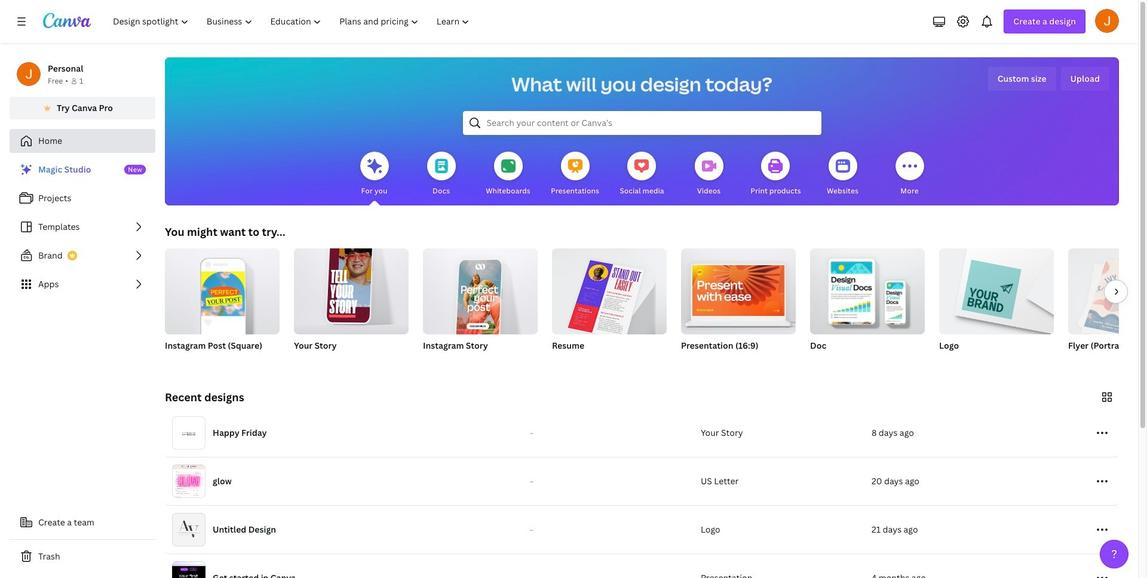 Task type: describe. For each thing, give the bounding box(es) containing it.
Search search field
[[487, 112, 797, 134]]

jeremy miller image
[[1095, 9, 1119, 33]]

top level navigation element
[[105, 10, 480, 33]]



Task type: vqa. For each thing, say whether or not it's contained in the screenshot.
button
no



Task type: locate. For each thing, give the bounding box(es) containing it.
list
[[10, 158, 155, 296]]

None search field
[[463, 111, 821, 135]]

group
[[294, 241, 409, 367], [294, 241, 409, 335], [165, 244, 280, 367], [165, 244, 280, 335], [423, 244, 538, 367], [423, 244, 538, 342], [552, 244, 667, 367], [552, 244, 667, 340], [681, 244, 796, 367], [681, 244, 796, 335], [810, 244, 925, 367], [810, 244, 925, 335], [939, 244, 1054, 367], [939, 244, 1054, 335], [1068, 249, 1147, 367], [1068, 249, 1147, 335]]



